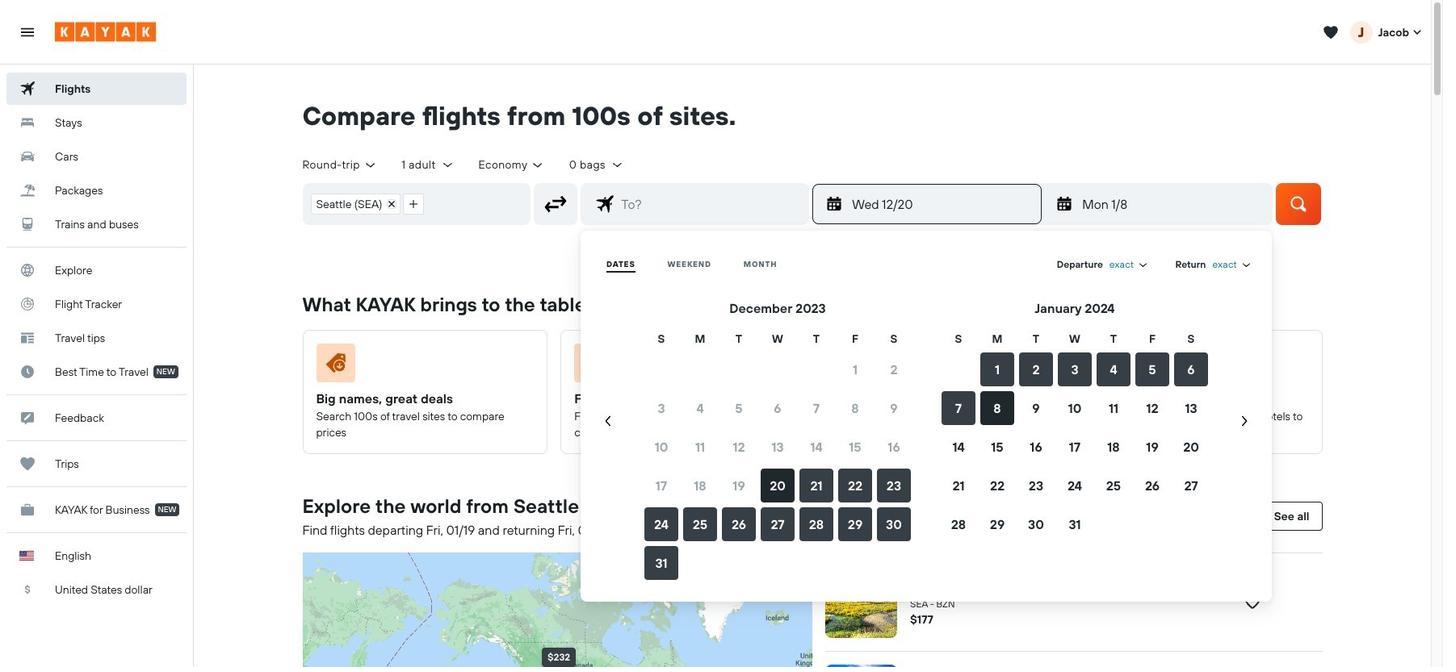 Task type: locate. For each thing, give the bounding box(es) containing it.
Flight destination input text field
[[615, 184, 809, 224]]

Cabin type Economy field
[[478, 157, 545, 172]]

list item down the trip type round-trip field
[[311, 194, 401, 215]]

menu
[[587, 250, 1266, 583]]

navigation menu image
[[19, 24, 36, 40]]

list item right remove image
[[403, 194, 424, 215]]

None field
[[1110, 258, 1150, 271], [1213, 258, 1253, 271], [1110, 258, 1150, 271], [1213, 258, 1253, 271]]

list item
[[311, 194, 401, 215], [403, 194, 424, 215]]

1 horizontal spatial list item
[[403, 194, 424, 215]]

wednesday december 20th element
[[852, 194, 1032, 214]]

Trip type Round-trip field
[[302, 157, 377, 172]]

list
[[303, 184, 432, 224]]

figure
[[316, 344, 528, 389], [574, 344, 786, 389], [833, 344, 1044, 389], [1091, 344, 1302, 389], [825, 665, 897, 668]]

0 horizontal spatial list item
[[311, 194, 401, 215]]

map region
[[200, 403, 820, 668]]

1 list item from the left
[[311, 194, 401, 215]]



Task type: describe. For each thing, give the bounding box(es) containing it.
Dates radio
[[607, 259, 635, 270]]

start date calendar input use left and right arrow keys to change day. use up and down arrow keys to change week. tab
[[587, 299, 1266, 583]]

swap departure airport and destination airport image
[[541, 189, 571, 220]]

Flight origin input text field
[[432, 184, 530, 224]]

bozeman image
[[825, 567, 897, 639]]

united states (english) image
[[19, 552, 34, 561]]

Weekend radio
[[668, 259, 711, 270]]

monday january 8th element
[[1083, 194, 1262, 214]]

2 list item from the left
[[403, 194, 424, 215]]

remove image
[[388, 200, 396, 208]]

Month radio
[[744, 259, 777, 270]]



Task type: vqa. For each thing, say whether or not it's contained in the screenshot.
Thursday January 18th element
no



